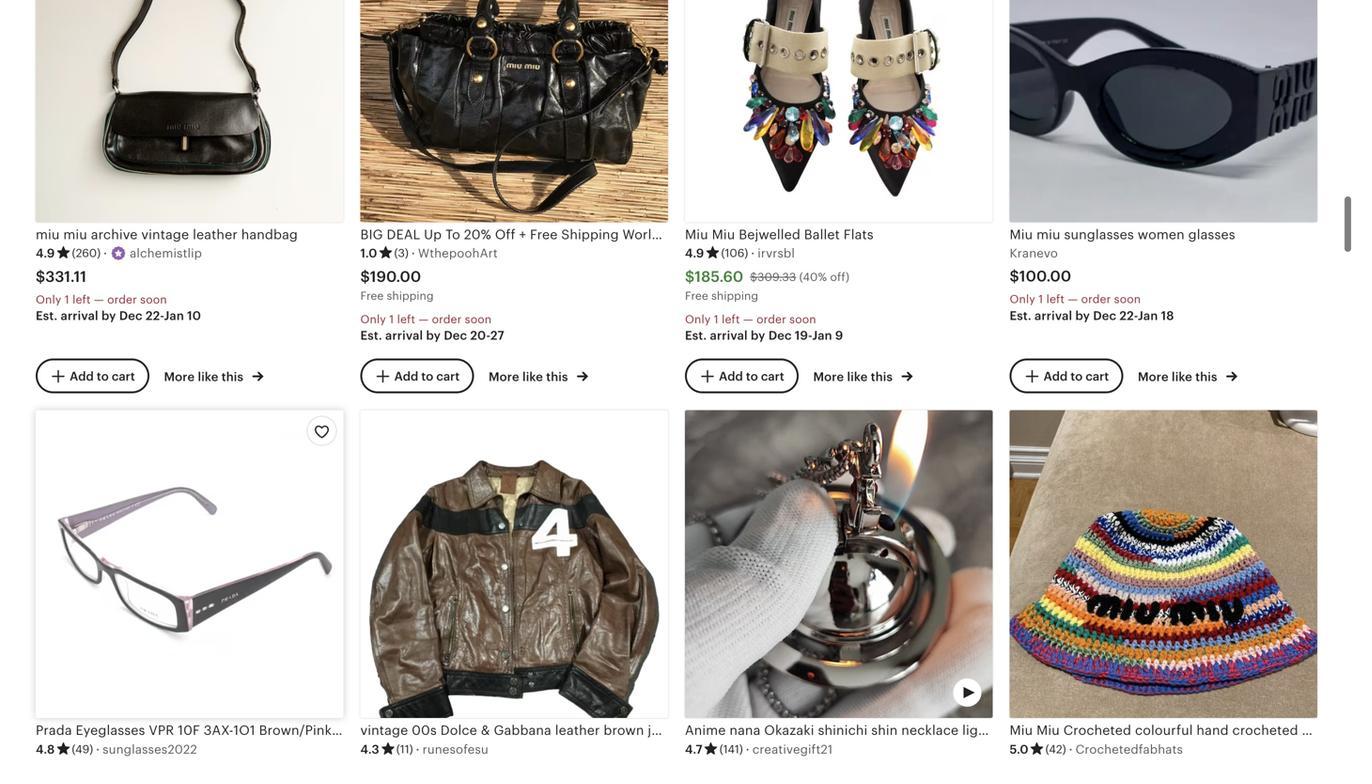 Task type: vqa. For each thing, say whether or not it's contained in the screenshot.
Only inside $ 331.11 Only 1 left — order soon Est. arrival by Dec 22-Jan 10
yes



Task type: describe. For each thing, give the bounding box(es) containing it.
vintage 00s dolce & gabbana leather brown jacket
[[360, 723, 686, 738]]

rx
[[462, 723, 479, 738]]

glasses
[[1188, 227, 1236, 242]]

necklace
[[902, 723, 959, 738]]

add for 190.00
[[394, 369, 418, 383]]

18
[[1161, 309, 1174, 323]]

10f
[[178, 723, 200, 738]]

cart for 190.00
[[436, 369, 460, 383]]

190.00
[[370, 268, 421, 285]]

soon inside the only 1 left — order soon est. arrival by dec 20-27
[[465, 313, 492, 325]]

arrival inside the only 1 left — order soon est. arrival by dec 20-27
[[385, 329, 423, 343]]

italy
[[424, 723, 458, 738]]

(11)
[[396, 743, 413, 755]]

4.9 for miu
[[685, 246, 704, 260]]

shipping inside $ 190.00 free shipping
[[387, 289, 434, 302]]

add to cart button for 100.00
[[1010, 358, 1123, 393]]

· for miu miu archive vintage leather handbag
[[103, 246, 107, 260]]

miu up (106)
[[712, 227, 735, 242]]

costume
[[1065, 723, 1121, 738]]

add for 331.11
[[70, 369, 94, 383]]

pendant
[[1008, 723, 1061, 738]]

miu for miu miu sunglasses women glasses
[[1010, 227, 1033, 242]]

miu for 100.00
[[1037, 227, 1061, 242]]

flats
[[844, 227, 874, 242]]

· for miu miu crocheted colourful hand crocheted bucket h
[[1069, 742, 1073, 756]]

miu miu crocheted colourful hand crocheted bucket h
[[1010, 723, 1353, 738]]

5.0
[[1010, 742, 1029, 756]]

soon inside "only 1 left — order soon est. arrival by dec 19-jan 9"
[[790, 313, 816, 325]]

— inside the $ 331.11 only 1 left — order soon est. arrival by dec 22-jan 10
[[94, 293, 104, 306]]

20-
[[470, 329, 490, 343]]

miu miu sunglasses women glasses image
[[1010, 0, 1318, 222]]

1 horizontal spatial vintage
[[360, 723, 408, 738]]

soon inside the $ 331.11 only 1 left — order soon est. arrival by dec 22-jan 10
[[140, 293, 167, 306]]

hand
[[1197, 723, 1229, 738]]

1.0
[[360, 246, 377, 260]]

mm
[[396, 723, 420, 738]]

· for anime nana okazaki shinichi shin necklace lighter  pendant  costume lighter silver
[[746, 742, 750, 756]]

10
[[187, 309, 201, 323]]

185.60
[[695, 268, 744, 285]]

1 inside $ 100.00 only 1 left — order soon est. arrival by dec 22-jan 18
[[1039, 293, 1043, 306]]

1 horizontal spatial leather
[[555, 723, 600, 738]]

arrival inside "only 1 left — order soon est. arrival by dec 19-jan 9"
[[710, 329, 748, 343]]

like for 100.00
[[1172, 370, 1193, 384]]

1 inside the only 1 left — order soon est. arrival by dec 20-27
[[389, 313, 394, 325]]

ballet
[[804, 227, 840, 242]]

3 more like this from the left
[[813, 370, 896, 384]]

0 horizontal spatial vintage
[[141, 227, 189, 242]]

crocheted
[[1233, 723, 1299, 738]]

nana
[[730, 723, 761, 738]]

$ for 190.00
[[360, 268, 370, 285]]

0 vertical spatial leather
[[193, 227, 238, 242]]

331.11
[[45, 268, 87, 285]]

3 add to cart from the left
[[719, 369, 785, 383]]

— inside the only 1 left — order soon est. arrival by dec 20-27
[[419, 313, 429, 325]]

bejwelled
[[739, 227, 801, 242]]

brown
[[604, 723, 644, 738]]

more for 100.00
[[1138, 370, 1169, 384]]

(141)
[[720, 743, 743, 755]]

left inside "only 1 left — order soon est. arrival by dec 19-jan 9"
[[722, 313, 740, 325]]

arrival inside $ 100.00 only 1 left — order soon est. arrival by dec 22-jan 18
[[1035, 309, 1072, 323]]

h
[[1350, 723, 1353, 738]]

est. inside $ 100.00 only 1 left — order soon est. arrival by dec 22-jan 18
[[1010, 309, 1032, 323]]

okazaki
[[764, 723, 814, 738]]

3 add to cart button from the left
[[685, 358, 799, 393]]

anime nana okazaki shinichi shin necklace lighter  pendant  costume lighter silver
[[685, 723, 1204, 738]]

more like this for 331.11
[[164, 370, 247, 384]]

brown/pink
[[259, 723, 332, 738]]

to for 100.00
[[1071, 369, 1083, 383]]

prada eyeglasses vpr 10f 3ax-1o1 brown/pink frame 51 mm italy rx
[[36, 723, 479, 738]]

miu miu bejwelled ballet flats
[[685, 227, 874, 242]]

sunglasses
[[1064, 227, 1134, 242]]

(49)
[[72, 743, 93, 755]]

vintage 00s dolce & gabbana leather brown jacket image
[[360, 410, 668, 718]]

gabbana
[[494, 723, 552, 738]]

miu for miu miu bejwelled ballet flats
[[685, 227, 708, 242]]

$ 190.00 free shipping
[[360, 268, 434, 302]]

vpr
[[149, 723, 174, 738]]

cart for 100.00
[[1086, 369, 1109, 383]]

1 inside the $ 331.11 only 1 left — order soon est. arrival by dec 22-jan 10
[[65, 293, 69, 306]]

add for 100.00
[[1044, 369, 1068, 383]]

more like this link for 100.00
[[1138, 366, 1238, 385]]

anime
[[685, 723, 726, 738]]

22- for 100.00
[[1120, 309, 1138, 323]]

to for 190.00
[[421, 369, 433, 383]]

only 1 left — order soon est. arrival by dec 20-27
[[360, 313, 504, 343]]

19-
[[795, 329, 812, 343]]

miu miu archive vintage leather handbag image
[[36, 0, 343, 222]]

this for 190.00
[[546, 370, 568, 384]]

left inside the only 1 left — order soon est. arrival by dec 20-27
[[397, 313, 415, 325]]

jan for 331.11
[[164, 309, 184, 323]]

crocheted
[[1064, 723, 1132, 738]]

women
[[1138, 227, 1185, 242]]

only inside the only 1 left — order soon est. arrival by dec 20-27
[[360, 313, 386, 325]]

9
[[835, 329, 843, 343]]

3ax-
[[204, 723, 233, 738]]

more for 190.00
[[489, 370, 519, 384]]

order inside $ 100.00 only 1 left — order soon est. arrival by dec 22-jan 18
[[1081, 293, 1111, 306]]

silver
[[1170, 723, 1204, 738]]



Task type: locate. For each thing, give the bounding box(es) containing it.
add to cart button
[[36, 358, 149, 393], [360, 358, 474, 393], [685, 358, 799, 393], [1010, 358, 1123, 393]]

est. down 331.11
[[36, 309, 58, 323]]

1 add to cart from the left
[[70, 369, 135, 383]]

· for vintage 00s dolce & gabbana leather brown jacket
[[416, 742, 420, 756]]

dec inside $ 100.00 only 1 left — order soon est. arrival by dec 22-jan 18
[[1093, 309, 1117, 323]]

by inside "only 1 left — order soon est. arrival by dec 19-jan 9"
[[751, 329, 766, 343]]

anime nana okazaki shinichi shin necklace lighter  pendant  costume lighter silver image
[[685, 410, 993, 718]]

soon down miu miu archive vintage leather handbag
[[140, 293, 167, 306]]

by down sunglasses
[[1076, 309, 1090, 323]]

22- left 18
[[1120, 309, 1138, 323]]

to down "only 1 left — order soon est. arrival by dec 19-jan 9"
[[746, 369, 758, 383]]

add to cart
[[70, 369, 135, 383], [394, 369, 460, 383], [719, 369, 785, 383], [1044, 369, 1109, 383]]

prada eyeglasses vpr 10f 3ax-1o1 brown/pink frame 51 mm italy rx image
[[36, 410, 343, 718]]

2 22- from the left
[[146, 309, 164, 323]]

0 horizontal spatial lighter
[[962, 723, 1004, 738]]

jan left 9
[[812, 329, 832, 343]]

jan left 10
[[164, 309, 184, 323]]

(40%
[[799, 271, 827, 283]]

cart
[[112, 369, 135, 383], [436, 369, 460, 383], [761, 369, 785, 383], [1086, 369, 1109, 383]]

soon down miu miu sunglasses women glasses
[[1114, 293, 1141, 306]]

1 more from the left
[[164, 370, 195, 384]]

miu up (260)
[[63, 227, 87, 242]]

1 down 100.00
[[1039, 293, 1043, 306]]

more down 18
[[1138, 370, 1169, 384]]

arrival down 331.11
[[61, 309, 98, 323]]

· right (49)
[[96, 742, 100, 756]]

more like this down 18
[[1138, 370, 1221, 384]]

bucket
[[1302, 723, 1346, 738]]

4.9
[[36, 246, 55, 260], [685, 246, 704, 260]]

arrival down $ 190.00 free shipping
[[385, 329, 423, 343]]

2 4.9 from the left
[[685, 246, 704, 260]]

miu up 100.00
[[1037, 227, 1061, 242]]

lighter
[[962, 723, 1004, 738], [1124, 723, 1166, 738]]

4.9 up 331.11
[[36, 246, 55, 260]]

add to cart button down the only 1 left — order soon est. arrival by dec 20-27
[[360, 358, 474, 393]]

2 horizontal spatial jan
[[1138, 309, 1158, 323]]

soon up 19-
[[790, 313, 816, 325]]

this for 331.11
[[222, 370, 244, 384]]

more like this for 100.00
[[1138, 370, 1221, 384]]

0 horizontal spatial jan
[[164, 309, 184, 323]]

100.00
[[1019, 268, 1072, 285]]

2 more like this from the left
[[489, 370, 571, 384]]

more down 10
[[164, 370, 195, 384]]

2 to from the left
[[421, 369, 433, 383]]

· right (106)
[[751, 246, 755, 260]]

est. inside "only 1 left — order soon est. arrival by dec 19-jan 9"
[[685, 329, 707, 343]]

order
[[1081, 293, 1111, 306], [107, 293, 137, 306], [432, 313, 462, 325], [757, 313, 786, 325]]

$ inside the $ 331.11 only 1 left — order soon est. arrival by dec 22-jan 10
[[36, 268, 45, 285]]

22- inside $ 100.00 only 1 left — order soon est. arrival by dec 22-jan 18
[[1120, 309, 1138, 323]]

free inside $ 185.60 $ 309.33 (40% off) free shipping
[[685, 289, 708, 302]]

3 cart from the left
[[761, 369, 785, 383]]

$ inside $ 100.00 only 1 left — order soon est. arrival by dec 22-jan 18
[[1010, 268, 1019, 285]]

left down $ 190.00 free shipping
[[397, 313, 415, 325]]

more like this link down 10
[[164, 366, 264, 385]]

add to cart for 190.00
[[394, 369, 460, 383]]

add to cart button down the $ 331.11 only 1 left — order soon est. arrival by dec 22-jan 10
[[36, 358, 149, 393]]

· right (42)
[[1069, 742, 1073, 756]]

2 lighter from the left
[[1124, 723, 1166, 738]]

est. down 100.00
[[1010, 309, 1032, 323]]

left down 100.00
[[1047, 293, 1065, 306]]

$ for 100.00
[[1010, 268, 1019, 285]]

miu for 331.11
[[63, 227, 87, 242]]

add to cart for 100.00
[[1044, 369, 1109, 383]]

order inside the $ 331.11 only 1 left — order soon est. arrival by dec 22-jan 10
[[107, 293, 137, 306]]

1o1
[[233, 723, 255, 738]]

4 add from the left
[[1044, 369, 1068, 383]]

— inside "only 1 left — order soon est. arrival by dec 19-jan 9"
[[743, 313, 753, 325]]

add to cart for 331.11
[[70, 369, 135, 383]]

add to cart button down $ 100.00 only 1 left — order soon est. arrival by dec 22-jan 18
[[1010, 358, 1123, 393]]

order down archive
[[107, 293, 137, 306]]

by
[[1076, 309, 1090, 323], [101, 309, 116, 323], [426, 329, 441, 343], [751, 329, 766, 343]]

4.8
[[36, 742, 55, 756]]

$ 331.11 only 1 left — order soon est. arrival by dec 22-jan 10
[[36, 268, 201, 323]]

add down $ 100.00 only 1 left — order soon est. arrival by dec 22-jan 18
[[1044, 369, 1068, 383]]

add to cart down $ 100.00 only 1 left — order soon est. arrival by dec 22-jan 18
[[1044, 369, 1109, 383]]

more like this link for 331.11
[[164, 366, 264, 385]]

miu up 5.0
[[1010, 723, 1033, 738]]

only down 185.60
[[685, 313, 711, 325]]

left
[[1047, 293, 1065, 306], [72, 293, 91, 306], [397, 313, 415, 325], [722, 313, 740, 325]]

left down 331.11
[[72, 293, 91, 306]]

2 this from the left
[[546, 370, 568, 384]]

shipping
[[387, 289, 434, 302], [711, 289, 758, 302]]

—
[[1068, 293, 1078, 306], [94, 293, 104, 306], [419, 313, 429, 325], [743, 313, 753, 325]]

add down "only 1 left — order soon est. arrival by dec 19-jan 9"
[[719, 369, 743, 383]]

1 down 331.11
[[65, 293, 69, 306]]

1 vertical spatial vintage
[[360, 723, 408, 738]]

vintage right archive
[[141, 227, 189, 242]]

3 like from the left
[[847, 370, 868, 384]]

arrival
[[1035, 309, 1072, 323], [61, 309, 98, 323], [385, 329, 423, 343], [710, 329, 748, 343]]

only 1 left — order soon est. arrival by dec 19-jan 9
[[685, 313, 843, 343]]

free
[[360, 289, 384, 302], [685, 289, 708, 302]]

1 down $ 190.00 free shipping
[[389, 313, 394, 325]]

only inside $ 100.00 only 1 left — order soon est. arrival by dec 22-jan 18
[[1010, 293, 1036, 306]]

shipping inside $ 185.60 $ 309.33 (40% off) free shipping
[[711, 289, 758, 302]]

more like this down 27
[[489, 370, 571, 384]]

only
[[1010, 293, 1036, 306], [36, 293, 61, 306], [360, 313, 386, 325], [685, 313, 711, 325]]

1 horizontal spatial lighter
[[1124, 723, 1166, 738]]

2 shipping from the left
[[711, 289, 758, 302]]

by left 20-
[[426, 329, 441, 343]]

4.9 up 185.60
[[685, 246, 704, 260]]

4 more like this link from the left
[[1138, 366, 1238, 385]]

archive
[[91, 227, 138, 242]]

·
[[103, 246, 107, 260], [412, 246, 415, 260], [751, 246, 755, 260], [96, 742, 100, 756], [416, 742, 420, 756], [746, 742, 750, 756], [1069, 742, 1073, 756]]

shinichi
[[818, 723, 868, 738]]

2 like from the left
[[523, 370, 543, 384]]

4 like from the left
[[1172, 370, 1193, 384]]

jan inside the $ 331.11 only 1 left — order soon est. arrival by dec 22-jan 10
[[164, 309, 184, 323]]

1 4.9 from the left
[[36, 246, 55, 260]]

off)
[[830, 271, 850, 283]]

soon up 20-
[[465, 313, 492, 325]]

4 this from the left
[[1196, 370, 1218, 384]]

(260)
[[72, 247, 101, 259]]

lighter left silver
[[1124, 723, 1166, 738]]

colourful
[[1135, 723, 1193, 738]]

0 horizontal spatial leather
[[193, 227, 238, 242]]

1 horizontal spatial jan
[[812, 329, 832, 343]]

left inside $ 100.00 only 1 left — order soon est. arrival by dec 22-jan 18
[[1047, 293, 1065, 306]]

est. inside the only 1 left — order soon est. arrival by dec 20-27
[[360, 329, 382, 343]]

arrival down 100.00
[[1035, 309, 1072, 323]]

this
[[222, 370, 244, 384], [546, 370, 568, 384], [871, 370, 893, 384], [1196, 370, 1218, 384]]

this for 100.00
[[1196, 370, 1218, 384]]

cart down $ 100.00 only 1 left — order soon est. arrival by dec 22-jan 18
[[1086, 369, 1109, 383]]

more like this link
[[164, 366, 264, 385], [489, 366, 588, 385], [813, 366, 913, 385], [1138, 366, 1238, 385]]

more like this link for 190.00
[[489, 366, 588, 385]]

miu
[[36, 227, 60, 242], [63, 227, 87, 242], [1037, 227, 1061, 242]]

1 like from the left
[[198, 370, 218, 384]]

order down $ 190.00 free shipping
[[432, 313, 462, 325]]

add to cart button for 190.00
[[360, 358, 474, 393]]

eyeglasses
[[76, 723, 145, 738]]

order inside the only 1 left — order soon est. arrival by dec 20-27
[[432, 313, 462, 325]]

shin
[[871, 723, 898, 738]]

dec left 10
[[119, 309, 143, 323]]

miu up 331.11
[[36, 227, 60, 242]]

3 to from the left
[[746, 369, 758, 383]]

(106)
[[721, 247, 748, 259]]

frame
[[335, 723, 375, 738]]

to down the only 1 left — order soon est. arrival by dec 20-27
[[421, 369, 433, 383]]

cart down "only 1 left — order soon est. arrival by dec 19-jan 9"
[[761, 369, 785, 383]]

1 vertical spatial leather
[[555, 723, 600, 738]]

1 add from the left
[[70, 369, 94, 383]]

jacket
[[648, 723, 686, 738]]

only inside the $ 331.11 only 1 left — order soon est. arrival by dec 22-jan 10
[[36, 293, 61, 306]]

dec
[[1093, 309, 1117, 323], [119, 309, 143, 323], [444, 329, 467, 343], [769, 329, 792, 343]]

dec inside the only 1 left — order soon est. arrival by dec 20-27
[[444, 329, 467, 343]]

dec left 18
[[1093, 309, 1117, 323]]

1 to from the left
[[97, 369, 109, 383]]

like
[[198, 370, 218, 384], [523, 370, 543, 384], [847, 370, 868, 384], [1172, 370, 1193, 384]]

2 horizontal spatial miu
[[1037, 227, 1061, 242]]

3 add from the left
[[719, 369, 743, 383]]

1 horizontal spatial 22-
[[1120, 309, 1138, 323]]

est. inside the $ 331.11 only 1 left — order soon est. arrival by dec 22-jan 10
[[36, 309, 58, 323]]

22- for 331.11
[[146, 309, 164, 323]]

— down 100.00
[[1068, 293, 1078, 306]]

miu for miu miu crocheted colourful hand crocheted bucket h
[[1010, 723, 1033, 738]]

free down 185.60
[[685, 289, 708, 302]]

more like this link down 18
[[1138, 366, 1238, 385]]

more like this down 9
[[813, 370, 896, 384]]

dec inside the $ 331.11 only 1 left — order soon est. arrival by dec 22-jan 10
[[119, 309, 143, 323]]

2 cart from the left
[[436, 369, 460, 383]]

more like this link down 9
[[813, 366, 913, 385]]

· for prada eyeglasses vpr 10f 3ax-1o1 brown/pink frame 51 mm italy rx
[[96, 742, 100, 756]]

· right (141) on the right of page
[[746, 742, 750, 756]]

by inside $ 100.00 only 1 left — order soon est. arrival by dec 22-jan 18
[[1076, 309, 1090, 323]]

1 add to cart button from the left
[[36, 358, 149, 393]]

309.33
[[757, 271, 796, 283]]

4 to from the left
[[1071, 369, 1083, 383]]

· right (3)
[[412, 246, 415, 260]]

— inside $ 100.00 only 1 left — order soon est. arrival by dec 22-jan 18
[[1068, 293, 1078, 306]]

4 more from the left
[[1138, 370, 1169, 384]]

(42)
[[1046, 743, 1066, 755]]

1 more like this from the left
[[164, 370, 247, 384]]

miu miu archive vintage leather handbag
[[36, 227, 298, 242]]

order down $ 185.60 $ 309.33 (40% off) free shipping
[[757, 313, 786, 325]]

add
[[70, 369, 94, 383], [394, 369, 418, 383], [719, 369, 743, 383], [1044, 369, 1068, 383]]

4.7
[[685, 742, 703, 756]]

more down 27
[[489, 370, 519, 384]]

order down sunglasses
[[1081, 293, 1111, 306]]

est.
[[1010, 309, 1032, 323], [36, 309, 58, 323], [360, 329, 382, 343], [685, 329, 707, 343]]

&
[[481, 723, 490, 738]]

· right (11)
[[416, 742, 420, 756]]

1 lighter from the left
[[962, 723, 1004, 738]]

jan inside $ 100.00 only 1 left — order soon est. arrival by dec 22-jan 18
[[1138, 309, 1158, 323]]

more like this for 190.00
[[489, 370, 571, 384]]

arrival down 185.60
[[710, 329, 748, 343]]

miu up 185.60
[[685, 227, 708, 242]]

0 horizontal spatial 22-
[[146, 309, 164, 323]]

1 this from the left
[[222, 370, 244, 384]]

22-
[[1120, 309, 1138, 323], [146, 309, 164, 323]]

2 add to cart button from the left
[[360, 358, 474, 393]]

miu up 100.00
[[1010, 227, 1033, 242]]

27
[[490, 329, 504, 343]]

dec left 20-
[[444, 329, 467, 343]]

cart for 331.11
[[112, 369, 135, 383]]

like for 190.00
[[523, 370, 543, 384]]

0 horizontal spatial shipping
[[387, 289, 434, 302]]

add to cart button for 331.11
[[36, 358, 149, 393]]

jan for 100.00
[[1138, 309, 1158, 323]]

4 add to cart from the left
[[1044, 369, 1109, 383]]

miu miu sunglasses women glasses
[[1010, 227, 1236, 242]]

cart down the $ 331.11 only 1 left — order soon est. arrival by dec 22-jan 10
[[112, 369, 135, 383]]

2 more like this link from the left
[[489, 366, 588, 385]]

to down the $ 331.11 only 1 left — order soon est. arrival by dec 22-jan 10
[[97, 369, 109, 383]]

more for 331.11
[[164, 370, 195, 384]]

by inside the $ 331.11 only 1 left — order soon est. arrival by dec 22-jan 10
[[101, 309, 116, 323]]

more down 9
[[813, 370, 844, 384]]

product video element
[[685, 410, 993, 718]]

left down 185.60
[[722, 313, 740, 325]]

miu up (42)
[[1037, 723, 1060, 738]]

left inside the $ 331.11 only 1 left — order soon est. arrival by dec 22-jan 10
[[72, 293, 91, 306]]

jan left 18
[[1138, 309, 1158, 323]]

add down the only 1 left — order soon est. arrival by dec 20-27
[[394, 369, 418, 383]]

$ 100.00 only 1 left — order soon est. arrival by dec 22-jan 18
[[1010, 268, 1174, 323]]

1 shipping from the left
[[387, 289, 434, 302]]

1 free from the left
[[360, 289, 384, 302]]

jan
[[1138, 309, 1158, 323], [164, 309, 184, 323], [812, 329, 832, 343]]

dolce
[[440, 723, 477, 738]]

dec left 19-
[[769, 329, 792, 343]]

2 more from the left
[[489, 370, 519, 384]]

4.9 for miu
[[36, 246, 55, 260]]

by down archive
[[101, 309, 116, 323]]

arrival inside the $ 331.11 only 1 left — order soon est. arrival by dec 22-jan 10
[[61, 309, 98, 323]]

only down 100.00
[[1010, 293, 1036, 306]]

0 horizontal spatial 4.9
[[36, 246, 55, 260]]

handbag
[[241, 227, 298, 242]]

(3)
[[394, 247, 409, 259]]

prada
[[36, 723, 72, 738]]

vintage up 4.3
[[360, 723, 408, 738]]

1 horizontal spatial shipping
[[711, 289, 758, 302]]

1 inside "only 1 left — order soon est. arrival by dec 19-jan 9"
[[714, 313, 719, 325]]

dec inside "only 1 left — order soon est. arrival by dec 19-jan 9"
[[769, 329, 792, 343]]

2 add to cart from the left
[[394, 369, 460, 383]]

order inside "only 1 left — order soon est. arrival by dec 19-jan 9"
[[757, 313, 786, 325]]

by inside the only 1 left — order soon est. arrival by dec 20-27
[[426, 329, 441, 343]]

1 horizontal spatial miu
[[63, 227, 87, 242]]

like for 331.11
[[198, 370, 218, 384]]

only down 331.11
[[36, 293, 61, 306]]

4 cart from the left
[[1086, 369, 1109, 383]]

add to cart down the $ 331.11 only 1 left — order soon est. arrival by dec 22-jan 10
[[70, 369, 135, 383]]

22- inside the $ 331.11 only 1 left — order soon est. arrival by dec 22-jan 10
[[146, 309, 164, 323]]

2 free from the left
[[685, 289, 708, 302]]

2 miu from the left
[[63, 227, 87, 242]]

more like this link down 27
[[489, 366, 588, 385]]

leather
[[193, 227, 238, 242], [555, 723, 600, 738]]

1 miu from the left
[[36, 227, 60, 242]]

more
[[164, 370, 195, 384], [489, 370, 519, 384], [813, 370, 844, 384], [1138, 370, 1169, 384]]

shipping down 185.60
[[711, 289, 758, 302]]

to
[[97, 369, 109, 383], [421, 369, 433, 383], [746, 369, 758, 383], [1071, 369, 1083, 383]]

jan inside "only 1 left — order soon est. arrival by dec 19-jan 9"
[[812, 329, 832, 343]]

free inside $ 190.00 free shipping
[[360, 289, 384, 302]]

miu miu crocheted colourful hand crocheted bucket hat image
[[1010, 410, 1318, 718]]

4 add to cart button from the left
[[1010, 358, 1123, 393]]

by left 19-
[[751, 329, 766, 343]]

leather left the 'handbag'
[[193, 227, 238, 242]]

1 more like this link from the left
[[164, 366, 264, 385]]

lighter left the pendant
[[962, 723, 1004, 738]]

1 horizontal spatial free
[[685, 289, 708, 302]]

leather left brown
[[555, 723, 600, 738]]

miu miu bejwelled ballet flats image
[[685, 0, 993, 222]]

1 22- from the left
[[1120, 309, 1138, 323]]

add down the $ 331.11 only 1 left — order soon est. arrival by dec 22-jan 10
[[70, 369, 94, 383]]

free down 190.00
[[360, 289, 384, 302]]

$ 185.60 $ 309.33 (40% off) free shipping
[[685, 268, 850, 302]]

· for miu miu bejwelled ballet flats
[[751, 246, 755, 260]]

$
[[1010, 268, 1019, 285], [36, 268, 45, 285], [360, 268, 370, 285], [685, 268, 695, 285], [750, 271, 757, 283]]

$ inside $ 190.00 free shipping
[[360, 268, 370, 285]]

3 this from the left
[[871, 370, 893, 384]]

add to cart down the only 1 left — order soon est. arrival by dec 20-27
[[394, 369, 460, 383]]

51
[[379, 723, 392, 738]]

· right (260)
[[103, 246, 107, 260]]

soon inside $ 100.00 only 1 left — order soon est. arrival by dec 22-jan 18
[[1114, 293, 1141, 306]]

3 miu from the left
[[1037, 227, 1061, 242]]

0 horizontal spatial miu
[[36, 227, 60, 242]]

miu
[[685, 227, 708, 242], [712, 227, 735, 242], [1010, 227, 1033, 242], [1010, 723, 1033, 738], [1037, 723, 1060, 738]]

3 more like this link from the left
[[813, 366, 913, 385]]

1 cart from the left
[[112, 369, 135, 383]]

0 vertical spatial vintage
[[141, 227, 189, 242]]

00s
[[412, 723, 437, 738]]

$ for 185.60
[[685, 268, 695, 285]]

1 down 185.60
[[714, 313, 719, 325]]

4 more like this from the left
[[1138, 370, 1221, 384]]

0 horizontal spatial free
[[360, 289, 384, 302]]

1 horizontal spatial 4.9
[[685, 246, 704, 260]]

add to cart down "only 1 left — order soon est. arrival by dec 19-jan 9"
[[719, 369, 785, 383]]

soon
[[1114, 293, 1141, 306], [140, 293, 167, 306], [465, 313, 492, 325], [790, 313, 816, 325]]

big deal up to 20% off + free shipping worldwide! miu miu! women leather shoulder bag crossbody bag top handle bag handbag image
[[360, 0, 668, 222]]

shipping down 190.00
[[387, 289, 434, 302]]

— down $ 190.00 free shipping
[[419, 313, 429, 325]]

add to cart button down "only 1 left — order soon est. arrival by dec 19-jan 9"
[[685, 358, 799, 393]]

more like this down 10
[[164, 370, 247, 384]]

est. down $ 190.00 free shipping
[[360, 329, 382, 343]]

22- left 10
[[146, 309, 164, 323]]

to for 331.11
[[97, 369, 109, 383]]

3 more from the left
[[813, 370, 844, 384]]

cart down the only 1 left — order soon est. arrival by dec 20-27
[[436, 369, 460, 383]]

2 add from the left
[[394, 369, 418, 383]]

est. down 185.60
[[685, 329, 707, 343]]

$ for 331.11
[[36, 268, 45, 285]]

4.3
[[360, 742, 379, 756]]

only inside "only 1 left — order soon est. arrival by dec 19-jan 9"
[[685, 313, 711, 325]]



